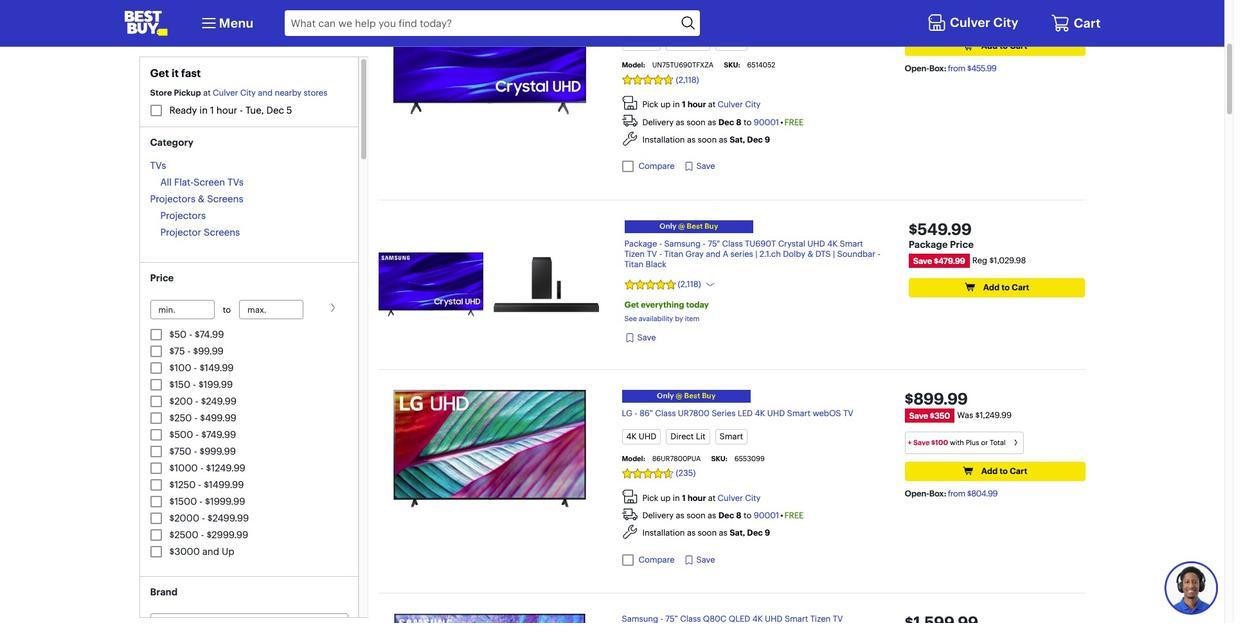Task type: describe. For each thing, give the bounding box(es) containing it.
only @ best buy image for class
[[649, 393, 724, 401]]

$
[[932, 439, 936, 448]]

$350
[[931, 411, 951, 421]]

Minimum Price text field
[[150, 300, 215, 319]]

1 horizontal spatial titan
[[665, 249, 684, 259]]

add for open-box: from $455.99
[[982, 41, 998, 51]]

100
[[936, 439, 949, 448]]

lg - 86" class ur7800 series led 4k uhd smart webos tv link
[[622, 408, 854, 419]]

smart button
[[716, 430, 748, 445]]

everything
[[641, 300, 685, 310]]

- for $1000 - $1249.99
[[200, 462, 204, 474]]

package inside $549.99 package price
[[909, 238, 949, 251]]

- left gray
[[660, 249, 663, 259]]

to down $1,029.98
[[1002, 282, 1011, 293]]

city down 6514052 at the top right of the page
[[746, 99, 761, 109]]

availability
[[639, 315, 674, 324]]

$500 - $749.99 checkbox
[[150, 429, 162, 441]]

projector screens link
[[160, 226, 240, 238]]

2 vertical spatial tv
[[844, 408, 854, 419]]

86"
[[640, 408, 653, 419]]

sat, for (2,118)
[[730, 134, 746, 145]]

75" inside package - samsung - 75" class tu690t crystal uhd 4k smart tizen tv - titan gray and a series | 2.1.ch dolby & dts | soundbar - titan black
[[708, 238, 720, 249]]

plus
[[967, 439, 980, 448]]

$75 - $99.99 checkbox
[[150, 346, 162, 357]]

add to cart button for open-box: from $455.99
[[905, 37, 1086, 56]]

item
[[685, 315, 700, 324]]

• for (235)
[[781, 511, 784, 521]]

box: for from $804.99
[[930, 489, 947, 499]]

- for $2500 - $2999.99
[[201, 529, 204, 541]]

$2000 - $2499.99 link
[[169, 512, 249, 524]]

$1250
[[169, 479, 196, 491]]

- for lg - 86" class ur7800 series led 4k uhd smart webos tv
[[635, 408, 638, 419]]

90001 for (235)
[[754, 511, 780, 521]]

at for samsung
[[709, 99, 716, 109]]

cart for add to cart button corresponding to open-box: from $455.99
[[1010, 41, 1028, 51]]

& inside package - samsung - 75" class tu690t crystal uhd 4k smart tizen tv - titan gray and a series | 2.1.ch dolby & dts | soundbar - titan black
[[808, 249, 814, 259]]

in right ready
[[200, 104, 208, 116]]

all flat-screen tvs link
[[160, 176, 244, 188]]

ur7800
[[678, 408, 710, 419]]

samsung - 75" class tu690t crystal uhd 4k smart tizen tv link
[[622, 14, 856, 25]]

$1,029.98
[[990, 256, 1027, 266]]

package - samsung - 75" class tu690t crystal uhd 4k smart tizen tv - titan gray and a series | 2.1.ch dolby & dts | soundbar - titan black
[[625, 238, 881, 269]]

- left "tue,"
[[240, 104, 243, 116]]

$50 - $74.99
[[169, 328, 224, 340]]

delivery for (235)
[[643, 511, 674, 521]]

1 | from the left
[[756, 249, 758, 259]]

$2000 - $2499.99 checkbox
[[150, 513, 162, 524]]

0 vertical spatial projectors
[[150, 193, 196, 205]]

installation as soon as sat, dec 9 for (2,118)
[[643, 134, 771, 145]]

installation for (2,118)
[[643, 134, 685, 145]]

add for open-box: from $804.99
[[982, 466, 998, 477]]

series
[[712, 408, 736, 419]]

sat, for (235)
[[730, 528, 746, 539]]

culver city button for (2,118)
[[718, 99, 761, 109]]

uhd inside dropdown button
[[639, 432, 657, 442]]

$199.99
[[199, 378, 233, 391]]

(235)
[[676, 468, 696, 479]]

open-box: from $455.99
[[905, 63, 997, 73]]

free for uhd
[[785, 511, 804, 521]]

uhd up 6514052 at the top right of the page
[[766, 14, 783, 25]]

List is populated as you type. Navigate forward to read and select from the list text field
[[150, 614, 348, 624]]

1 vertical spatial $749.99
[[201, 429, 236, 441]]

black
[[646, 259, 667, 269]]

$999.99
[[200, 445, 236, 458]]

0 vertical spatial and
[[258, 87, 273, 98]]

$1000 - $1249.99 checkbox
[[150, 463, 162, 474]]

90001 button for (2,118)
[[754, 117, 780, 127]]

$100 - $149.99 link
[[169, 362, 234, 374]]

2 | from the left
[[834, 249, 836, 259]]

$500
[[169, 429, 193, 441]]

screen
[[194, 176, 225, 188]]

$1000 - $1249.99 link
[[169, 462, 246, 474]]

uhd right 'led'
[[768, 408, 785, 419]]

0 horizontal spatial crystal
[[736, 14, 764, 25]]

free for smart
[[785, 117, 804, 127]]

to down (235) link
[[744, 511, 752, 521]]

installation for (235)
[[643, 528, 685, 539]]

webos
[[813, 408, 842, 419]]

to down culver city
[[1000, 41, 1009, 51]]

see
[[625, 315, 637, 324]]

0 horizontal spatial tu690t
[[703, 14, 734, 25]]

package - samsung - 75" class tu690t crystal uhd 4k smart tizen tv - titan gray and a series | 2.1.ch dolby & dts | soundbar - titan black link
[[625, 238, 881, 269]]

$3000 and up link
[[169, 546, 235, 558]]

0 horizontal spatial titan
[[625, 259, 644, 269]]

delivery as soon as dec 8 to 90001 • free for (235)
[[643, 511, 804, 521]]

$250 - $499.99 checkbox
[[150, 413, 162, 424]]

$2000
[[169, 512, 199, 524]]

package inside package - samsung - 75" class tu690t crystal uhd 4k smart tizen tv - titan gray and a series | 2.1.ch dolby & dts | soundbar - titan black
[[625, 238, 658, 249]]

0 vertical spatial (2,118) link
[[622, 74, 885, 85]]

class inside package - samsung - 75" class tu690t crystal uhd 4k smart tizen tv - titan gray and a series | 2.1.ch dolby & dts | soundbar - titan black
[[723, 238, 743, 249]]

led
[[738, 408, 753, 419]]

save button for (2,118)
[[684, 160, 716, 173]]

1 vertical spatial screens
[[204, 226, 240, 238]]

compare for (2,118)
[[639, 161, 675, 171]]

ready
[[169, 104, 197, 116]]

- for samsung - 75" class tu690t crystal uhd 4k smart tizen tv
[[661, 14, 664, 25]]

0 vertical spatial tizen
[[824, 14, 844, 25]]

8 for (235)
[[737, 511, 742, 521]]

1 vertical spatial add to cart
[[984, 282, 1030, 293]]

cart right cart icon
[[1074, 15, 1101, 31]]

tue,
[[246, 104, 264, 116]]

- right the soundbar
[[878, 249, 881, 259]]

1 horizontal spatial $749.99
[[977, 17, 1007, 27]]

lit
[[696, 432, 706, 442]]

flat-
[[174, 176, 194, 188]]

was $1,249.99
[[958, 411, 1012, 421]]

un75tu690tfxza
[[653, 61, 714, 70]]

$200 - $249.99
[[169, 395, 237, 407]]

city down (235) link
[[746, 493, 761, 503]]

$3000
[[169, 546, 200, 558]]

direct
[[671, 432, 694, 442]]

Ready in 1 hour - Tue, Dec 5 checkbox
[[150, 105, 162, 116]]

total
[[991, 439, 1006, 448]]

$2500 - $2999.99 checkbox
[[150, 530, 162, 541]]

0 horizontal spatial tvs
[[150, 159, 166, 171]]

cart link
[[1052, 14, 1101, 33]]

lg - 86" class ur7800 series led 4k uhd smart webos tv
[[622, 408, 854, 419]]

$2499.99
[[208, 512, 249, 524]]

Maximum Price text field
[[239, 300, 304, 319]]

+
[[909, 439, 912, 448]]

pick up in 1 hour at culver city for (2,118)
[[643, 99, 761, 109]]

$249.99
[[201, 395, 237, 407]]

$99.99
[[193, 345, 224, 357]]

1 right ready
[[210, 104, 214, 116]]

city inside culver city dropdown button
[[994, 14, 1019, 30]]

0 horizontal spatial samsung
[[622, 14, 659, 25]]

samsung - a series | 2.1.ch dolby & dts | soundbar - titan black image
[[494, 226, 599, 344]]

8 for (2,118)
[[737, 117, 742, 127]]

add to cart for from $455.99
[[982, 41, 1028, 51]]

$2500 - $2999.99
[[169, 529, 248, 541]]

$1500 - $1999.99 checkbox
[[150, 496, 162, 508]]

0 vertical spatial screens
[[207, 193, 244, 205]]

0 vertical spatial at
[[203, 87, 211, 98]]

save $479.99
[[914, 256, 966, 266]]

0 vertical spatial tv
[[846, 14, 856, 25]]

$100
[[169, 362, 191, 374]]

$1000 - $1249.99
[[169, 462, 246, 474]]

$1250 - $1499.99 checkbox
[[150, 479, 162, 491]]

lg
[[622, 408, 633, 419]]

pick up in 1 hour at culver city for (235)
[[643, 493, 761, 503]]

- left a
[[703, 238, 706, 249]]

- for $50 - $74.99
[[189, 328, 192, 340]]

stores
[[304, 87, 328, 98]]

only @ best buy image for -
[[652, 223, 727, 231]]

get for get everything today see availability by item
[[625, 300, 639, 310]]

store
[[150, 87, 172, 98]]

pickup
[[174, 87, 201, 98]]

projectors link
[[160, 209, 206, 222]]

see availability by item button
[[625, 315, 700, 324]]

1 vertical spatial add
[[984, 282, 1000, 293]]

crystal inside package - samsung - 75" class tu690t crystal uhd 4k smart tizen tv - titan gray and a series | 2.1.ch dolby & dts | soundbar - titan black
[[779, 238, 806, 249]]

2.1.ch
[[760, 249, 781, 259]]

5
[[287, 104, 292, 116]]

1 vertical spatial (2,118) link
[[625, 279, 702, 290]]

$500 - $749.99
[[169, 429, 236, 441]]

model: for samsung
[[622, 61, 646, 70]]

add to cart button for open-box: from $804.99
[[905, 462, 1086, 482]]

gray
[[686, 249, 704, 259]]

to up $74.99 on the bottom of the page
[[223, 304, 231, 315]]

- for $2000 - $2499.99
[[202, 512, 205, 524]]

$750 - $999.99
[[169, 445, 236, 458]]

$150 - $199.99 link
[[169, 378, 233, 391]]

$1999.99
[[205, 496, 245, 508]]

samsung - 75" class q80c qled 4k uhd smart tizen tv - front_zoom image
[[394, 614, 587, 624]]

- for $500 - $749.99
[[196, 429, 199, 441]]

get for get it fast
[[150, 66, 169, 80]]

soundbar
[[838, 249, 876, 259]]

Type to search. Navigate forward to hear suggestions text field
[[285, 10, 678, 36]]

sku: for (2,118)
[[724, 61, 741, 70]]

samsung - 75" class tu690t crystal uhd 4k smart tizen tv image
[[379, 226, 484, 344]]

from $804.99
[[949, 489, 998, 499]]

store pickup at culver city and nearby stores
[[150, 87, 328, 98]]

4k inside package - samsung - 75" class tu690t crystal uhd 4k smart tizen tv - titan gray and a series | 2.1.ch dolby & dts | soundbar - titan black
[[828, 238, 838, 249]]

up for (2,118)
[[661, 99, 671, 109]]

tu690t inside package - samsung - 75" class tu690t crystal uhd 4k smart tizen tv - titan gray and a series | 2.1.ch dolby & dts | soundbar - titan black
[[746, 238, 777, 249]]

1 vertical spatial price
[[150, 272, 174, 284]]

- for $1250 - $1499.99
[[198, 479, 201, 491]]

- for $100 - $149.99
[[194, 362, 197, 374]]

uhd inside package - samsung - 75" class tu690t crystal uhd 4k smart tizen tv - titan gray and a series | 2.1.ch dolby & dts | soundbar - titan black
[[808, 238, 826, 249]]

class for tu690t
[[680, 14, 701, 25]]



Task type: vqa. For each thing, say whether or not it's contained in the screenshot.
1st The Installation from the bottom of the page
yes



Task type: locate. For each thing, give the bounding box(es) containing it.
tv inside package - samsung - 75" class tu690t crystal uhd 4k smart tizen tv - titan gray and a series | 2.1.ch dolby & dts | soundbar - titan black
[[647, 249, 658, 259]]

$2999.99
[[207, 529, 248, 541]]

$200 left was $749.99 at top right
[[931, 17, 951, 27]]

- down "$150 - $199.99"
[[195, 395, 199, 407]]

1 horizontal spatial samsung
[[665, 238, 701, 249]]

2 open- from the top
[[905, 489, 930, 499]]

today
[[687, 300, 709, 310]]

bestbuy.com image
[[124, 10, 168, 36]]

1 vertical spatial tv
[[647, 249, 658, 259]]

1 horizontal spatial tvs
[[228, 176, 244, 188]]

and down $2500 - $2999.99
[[202, 546, 219, 558]]

was $749.99
[[958, 17, 1007, 27]]

9 for (2,118)
[[765, 134, 771, 145]]

0 vertical spatial 90001 button
[[754, 117, 780, 127]]

up
[[222, 546, 235, 558]]

$149.99
[[200, 362, 234, 374]]

cart for middle add to cart button
[[1012, 282, 1030, 293]]

- for $75 - $99.99
[[188, 345, 191, 357]]

0 horizontal spatial 75"
[[666, 14, 678, 25]]

add to cart button down reg $1,029.98 on the right
[[909, 278, 1086, 298]]

installation as soon as sat, dec 9 for (235)
[[643, 528, 771, 539]]

tv
[[846, 14, 856, 25], [647, 249, 658, 259], [844, 408, 854, 419]]

tizen inside package - samsung - 75" class tu690t crystal uhd 4k smart tizen tv - titan gray and a series | 2.1.ch dolby & dts | soundbar - titan black
[[625, 249, 645, 259]]

fast
[[181, 66, 201, 80]]

- for $150 - $199.99
[[193, 378, 196, 391]]

0 horizontal spatial &
[[198, 193, 205, 205]]

get up "see"
[[625, 300, 639, 310]]

2 8 from the top
[[737, 511, 742, 521]]

class right 86"
[[656, 408, 676, 419]]

samsung inside package - samsung - 75" class tu690t crystal uhd 4k smart tizen tv - titan gray and a series | 2.1.ch dolby & dts | soundbar - titan black
[[665, 238, 701, 249]]

pick up in 1 hour at culver city down "un75tu690tfxza"
[[643, 99, 761, 109]]

open- for open-box: from $804.99
[[905, 489, 930, 499]]

& down all flat-screen tvs link
[[198, 193, 205, 205]]

4k inside dropdown button
[[627, 432, 637, 442]]

cart down $1,249.99
[[1010, 466, 1028, 477]]

was
[[958, 17, 974, 27], [958, 411, 974, 421]]

$1250 - $1499.99
[[169, 479, 244, 491]]

90001 down 6514052 at the top right of the page
[[754, 117, 780, 127]]

$749.99 down $499.99
[[201, 429, 236, 441]]

0 vertical spatial pick up in 1 hour at culver city
[[643, 99, 761, 109]]

- right $100
[[194, 362, 197, 374]]

$3000 and Up checkbox
[[150, 546, 162, 558]]

2 vertical spatial save button
[[684, 554, 716, 567]]

package up black
[[625, 238, 658, 249]]

1 vertical spatial at
[[709, 99, 716, 109]]

$1000
[[169, 462, 198, 474]]

category
[[150, 136, 194, 148]]

city up "tue,"
[[240, 87, 256, 98]]

0 vertical spatial $749.99
[[977, 17, 1007, 27]]

2 up from the top
[[661, 493, 671, 503]]

2 • from the top
[[781, 511, 784, 521]]

1 box: from the top
[[930, 63, 947, 73]]

2 free from the top
[[785, 511, 804, 521]]

in for lg
[[673, 493, 680, 503]]

only @ best buy image up ur7800
[[649, 393, 724, 401]]

$200 up '$250' on the left of the page
[[169, 395, 193, 407]]

get inside get everything today see availability by item
[[625, 300, 639, 310]]

cart down $1,029.98
[[1012, 282, 1030, 293]]

1 vertical spatial was
[[958, 411, 974, 421]]

1 horizontal spatial and
[[258, 87, 273, 98]]

ready in 1 hour - tue, dec 5
[[169, 104, 292, 116]]

1 vertical spatial compare
[[639, 555, 675, 565]]

hour for lg
[[688, 493, 707, 503]]

90001 button down 6514052 at the top right of the page
[[754, 117, 780, 127]]

compare right compare checkbox
[[639, 555, 675, 565]]

2 vertical spatial class
[[656, 408, 676, 419]]

90001 for (2,118)
[[754, 117, 780, 127]]

0 vertical spatial crystal
[[736, 14, 764, 25]]

screens down screen
[[207, 193, 244, 205]]

crystal up 6514052 at the top right of the page
[[736, 14, 764, 25]]

pick up in 1 hour at culver city
[[643, 99, 761, 109], [643, 493, 761, 503]]

1 vertical spatial class
[[723, 238, 743, 249]]

1 vertical spatial 90001
[[754, 511, 780, 521]]

$549.99 package price
[[909, 220, 974, 251]]

model: for lg
[[622, 455, 646, 464]]

+ save $ 100 with plus or total
[[909, 439, 1006, 448]]

$1499.99
[[204, 479, 244, 491]]

$75 - $99.99 link
[[169, 345, 224, 357]]

in down (235)
[[673, 493, 680, 503]]

delivery as soon as dec 8 to 90001 • free for (2,118)
[[643, 117, 804, 127]]

$2500 - $2999.99 link
[[169, 529, 248, 541]]

& left dts
[[808, 249, 814, 259]]

1 vertical spatial &
[[808, 249, 814, 259]]

2 horizontal spatial class
[[723, 238, 743, 249]]

class left 2.1.ch
[[723, 238, 743, 249]]

model: down 4k uhd dropdown button
[[622, 455, 646, 464]]

$250
[[169, 412, 192, 424]]

$2500
[[169, 529, 199, 541]]

$150 - $199.99 checkbox
[[150, 379, 162, 391]]

save button for (235)
[[684, 554, 716, 567]]

1 horizontal spatial package
[[909, 238, 949, 251]]

$749.99 up from $455.99
[[977, 17, 1007, 27]]

brand
[[150, 586, 178, 598]]

titan left black
[[625, 259, 644, 269]]

2 horizontal spatial and
[[706, 249, 721, 259]]

$50 - $74.99 link
[[169, 328, 224, 340]]

$100 - $149.99 checkbox
[[150, 362, 162, 374]]

1 vertical spatial 8
[[737, 511, 742, 521]]

price up minimum price text box
[[150, 272, 174, 284]]

1 vertical spatial crystal
[[779, 238, 806, 249]]

save
[[910, 17, 929, 27], [697, 161, 716, 171], [914, 256, 933, 266], [638, 332, 656, 343], [910, 411, 929, 421], [914, 439, 930, 448], [697, 555, 716, 565]]

Compare checkbox
[[622, 161, 634, 172]]

dec
[[267, 104, 284, 116], [719, 117, 735, 127], [748, 134, 763, 145], [719, 511, 735, 521], [748, 528, 763, 539]]

up down "un75tu690tfxza"
[[661, 99, 671, 109]]

add to cart down total
[[982, 466, 1028, 477]]

• for (2,118)
[[781, 117, 784, 127]]

6514052
[[748, 61, 776, 70]]

culver inside culver city dropdown button
[[950, 14, 991, 30]]

$74.99
[[195, 328, 224, 340]]

city left cart icon
[[994, 14, 1019, 30]]

1 down "un75tu690tfxza"
[[683, 99, 686, 109]]

1 vertical spatial free
[[785, 511, 804, 521]]

projectors down all
[[150, 193, 196, 205]]

90001 button
[[754, 117, 780, 127], [754, 511, 780, 521]]

0 vertical spatial sat,
[[730, 134, 746, 145]]

$2000 - $2499.99
[[169, 512, 249, 524]]

0 vertical spatial •
[[781, 117, 784, 127]]

apply price range image
[[328, 303, 338, 313]]

0 vertical spatial samsung
[[622, 14, 659, 25]]

- for $250 - $499.99
[[194, 412, 198, 424]]

2 box: from the top
[[930, 489, 947, 499]]

pick up in 1 hour at culver city down (235)
[[643, 493, 761, 503]]

box:
[[930, 63, 947, 73], [930, 489, 947, 499]]

delivery
[[643, 117, 674, 127], [643, 511, 674, 521]]

0 vertical spatial only @ best buy image
[[652, 223, 727, 231]]

0 vertical spatial installation
[[643, 134, 685, 145]]

| right dts
[[834, 249, 836, 259]]

1 vertical spatial delivery
[[643, 511, 674, 521]]

samsung up "un75tu690tfxza"
[[622, 14, 659, 25]]

dts
[[816, 249, 831, 259]]

1 vertical spatial delivery as soon as dec 8 to 90001 • free
[[643, 511, 804, 521]]

0 vertical spatial add to cart button
[[905, 37, 1086, 56]]

pick
[[643, 99, 659, 109], [643, 493, 659, 503]]

1 open- from the top
[[905, 63, 930, 73]]

compare for (235)
[[639, 555, 675, 565]]

1 up from the top
[[661, 99, 671, 109]]

hour for samsung
[[688, 99, 707, 109]]

0 vertical spatial 9
[[765, 134, 771, 145]]

add to cart button down total
[[905, 462, 1086, 482]]

0 vertical spatial compare
[[639, 161, 675, 171]]

tvs up all
[[150, 159, 166, 171]]

at for lg
[[709, 493, 716, 503]]

0 vertical spatial &
[[198, 193, 205, 205]]

$1250 - $1499.99 link
[[169, 479, 244, 491]]

1 horizontal spatial get
[[625, 300, 639, 310]]

& inside tvs all flat-screen tvs projectors & screens projectors projector screens
[[198, 193, 205, 205]]

in down "un75tu690tfxza"
[[673, 99, 680, 109]]

soon
[[687, 117, 706, 127], [698, 134, 717, 145], [687, 511, 706, 521], [698, 528, 717, 539]]

to
[[1000, 41, 1009, 51], [744, 117, 752, 127], [1002, 282, 1011, 293], [223, 304, 231, 315], [1000, 466, 1009, 477], [744, 511, 752, 521]]

2 sat, from the top
[[730, 528, 746, 539]]

at down (235) link
[[709, 493, 716, 503]]

1 model: from the top
[[622, 61, 646, 70]]

1 pick up in 1 hour at culver city from the top
[[643, 99, 761, 109]]

price up $479.99
[[951, 238, 974, 251]]

| left 2.1.ch
[[756, 249, 758, 259]]

save $350
[[910, 411, 951, 421]]

1 culver city button from the top
[[718, 99, 761, 109]]

sat,
[[730, 134, 746, 145], [730, 528, 746, 539]]

1 vertical spatial model:
[[622, 455, 646, 464]]

1 vertical spatial only @ best buy image
[[649, 393, 724, 401]]

price inside $549.99 package price
[[951, 238, 974, 251]]

box: for from $455.99
[[930, 63, 947, 73]]

sku: for (235)
[[712, 455, 728, 464]]

1 delivery from the top
[[643, 117, 674, 127]]

and left a
[[706, 249, 721, 259]]

0 vertical spatial delivery
[[643, 117, 674, 127]]

open-
[[905, 63, 930, 73], [905, 489, 930, 499]]

1 vertical spatial save button
[[625, 332, 656, 344]]

uhd down 86"
[[639, 432, 657, 442]]

- down '$1250 - $1499.99' link
[[200, 496, 203, 508]]

- up "un75tu690tfxza"
[[661, 14, 664, 25]]

best buy help human beacon image
[[1165, 561, 1219, 616]]

projectors
[[150, 193, 196, 205], [160, 209, 206, 222]]

4k uhd button
[[622, 430, 661, 445]]

0 vertical spatial installation as soon as sat, dec 9
[[643, 134, 771, 145]]

titan left gray
[[665, 249, 684, 259]]

1 vertical spatial •
[[781, 511, 784, 521]]

0 vertical spatial $200
[[931, 17, 951, 27]]

cart down culver city
[[1010, 41, 1028, 51]]

or
[[982, 439, 989, 448]]

cart icon image
[[1052, 14, 1071, 33]]

it
[[172, 66, 179, 80]]

0 horizontal spatial class
[[656, 408, 676, 419]]

was for was $1,249.99
[[958, 411, 974, 421]]

$750 - $999.99 checkbox
[[150, 446, 162, 458]]

2 90001 button from the top
[[754, 511, 780, 521]]

2 vertical spatial and
[[202, 546, 219, 558]]

9 for (235)
[[765, 528, 771, 539]]

to down total
[[1000, 466, 1009, 477]]

2 vertical spatial at
[[709, 493, 716, 503]]

1 vertical spatial samsung
[[665, 238, 701, 249]]

4k
[[786, 14, 796, 25], [828, 238, 838, 249], [755, 408, 766, 419], [627, 432, 637, 442]]

1 for lg
[[683, 493, 686, 503]]

direct lit button
[[667, 430, 710, 445]]

was for was $749.99
[[958, 17, 974, 27]]

delivery for (2,118)
[[643, 117, 674, 127]]

- for $1500 - $1999.99
[[200, 496, 203, 508]]

1 installation as soon as sat, dec 9 from the top
[[643, 134, 771, 145]]

only @ best buy image up gray
[[652, 223, 727, 231]]

1 compare from the top
[[639, 161, 675, 171]]

at right pickup at the top of page
[[203, 87, 211, 98]]

add to cart down culver city
[[982, 41, 1028, 51]]

$200 - $249.99 link
[[169, 395, 237, 407]]

2 model: from the top
[[622, 455, 646, 464]]

1 • from the top
[[781, 117, 784, 127]]

add to cart button down culver city
[[905, 37, 1086, 56]]

0 vertical spatial 90001
[[754, 117, 780, 127]]

projectors up projector
[[160, 209, 206, 222]]

compare
[[639, 161, 675, 171], [639, 555, 675, 565]]

culver city button down (235) link
[[718, 493, 761, 503]]

tvs right screen
[[228, 176, 244, 188]]

2 compare from the top
[[639, 555, 675, 565]]

samsung - 75" class tu690t crystal uhd 4k smart tizen tv
[[622, 14, 856, 25]]

2 package from the left
[[909, 238, 949, 251]]

0 vertical spatial (2,118)
[[676, 74, 700, 85]]

Compare checkbox
[[622, 555, 634, 566]]

up for (235)
[[661, 493, 671, 503]]

90001 down (235) link
[[754, 511, 780, 521]]

2 9 from the top
[[765, 528, 771, 539]]

- right $75
[[188, 345, 191, 357]]

0 horizontal spatial package
[[625, 238, 658, 249]]

1 horizontal spatial tizen
[[824, 14, 844, 25]]

city
[[994, 14, 1019, 30], [240, 87, 256, 98], [746, 99, 761, 109], [746, 493, 761, 503]]

delivery down 86ur7800pua
[[643, 511, 674, 521]]

pick for (2,118)
[[643, 99, 659, 109]]

1 vertical spatial $200
[[169, 395, 193, 407]]

1 horizontal spatial tu690t
[[746, 238, 777, 249]]

- right $750 at the bottom of page
[[194, 445, 197, 458]]

1 vertical spatial tizen
[[625, 249, 645, 259]]

2 installation as soon as sat, dec 9 from the top
[[643, 528, 771, 539]]

culver city button
[[928, 11, 1022, 35]]

smart inside package - samsung - 75" class tu690t crystal uhd 4k smart tizen tv - titan gray and a series | 2.1.ch dolby & dts | soundbar - titan black
[[840, 238, 864, 249]]

open- for open-box: from $455.99
[[905, 63, 930, 73]]

lg - 86" class ur7800 series led 4k uhd smart webos tv - front_zoom image
[[394, 390, 587, 508]]

- for $750 - $999.99
[[194, 445, 197, 458]]

$499.99
[[200, 412, 237, 424]]

tvs all flat-screen tvs projectors & screens projectors projector screens
[[150, 159, 244, 238]]

1 for samsung
[[683, 99, 686, 109]]

2 vertical spatial add to cart button
[[905, 462, 1086, 482]]

samsung up black
[[665, 238, 701, 249]]

1 free from the top
[[785, 117, 804, 127]]

1 pick from the top
[[643, 99, 659, 109]]

pick down 86ur7800pua
[[643, 493, 659, 503]]

smart inside 'dropdown button'
[[720, 432, 744, 442]]

1 vertical spatial (2,118)
[[678, 279, 702, 289]]

1 sat, from the top
[[730, 134, 746, 145]]

1 package from the left
[[625, 238, 658, 249]]

get left the it
[[150, 66, 169, 80]]

open- down save $200
[[905, 63, 930, 73]]

- right $150
[[193, 378, 196, 391]]

1 vertical spatial installation
[[643, 528, 685, 539]]

1 90001 from the top
[[754, 117, 780, 127]]

with
[[951, 439, 965, 448]]

$1500
[[169, 496, 197, 508]]

projectors & screens link
[[150, 193, 244, 205]]

tvs link
[[150, 159, 244, 171]]

tu690t up "un75tu690tfxza"
[[703, 14, 734, 25]]

add down culver city
[[982, 41, 998, 51]]

box: left from $804.99
[[930, 489, 947, 499]]

model: left "un75tu690tfxza"
[[622, 61, 646, 70]]

0 vertical spatial 8
[[737, 117, 742, 127]]

0 vertical spatial pick
[[643, 99, 659, 109]]

1 vertical spatial 9
[[765, 528, 771, 539]]

culver city
[[950, 14, 1019, 30]]

only @ best buy image
[[652, 223, 727, 231], [649, 393, 724, 401]]

0 horizontal spatial |
[[756, 249, 758, 259]]

90001 button for (235)
[[754, 511, 780, 521]]

(2,118) down "un75tu690tfxza"
[[676, 74, 700, 85]]

reg
[[973, 256, 988, 266]]

- right $500
[[196, 429, 199, 441]]

1 horizontal spatial crystal
[[779, 238, 806, 249]]

culver city button for (235)
[[718, 493, 761, 503]]

8
[[737, 117, 742, 127], [737, 511, 742, 521]]

6553099
[[735, 455, 765, 464]]

hour down store pickup at culver city and nearby stores
[[217, 104, 237, 116]]

0 vertical spatial box:
[[930, 63, 947, 73]]

1 down (235)
[[683, 493, 686, 503]]

$150 - $199.99
[[169, 378, 233, 391]]

projector
[[160, 226, 201, 238]]

open-box: from $804.99
[[905, 489, 998, 499]]

-
[[661, 14, 664, 25], [240, 104, 243, 116], [660, 238, 663, 249], [703, 238, 706, 249], [660, 249, 663, 259], [878, 249, 881, 259], [189, 328, 192, 340], [188, 345, 191, 357], [194, 362, 197, 374], [193, 378, 196, 391], [195, 395, 199, 407], [635, 408, 638, 419], [194, 412, 198, 424], [196, 429, 199, 441], [194, 445, 197, 458], [200, 462, 204, 474], [198, 479, 201, 491], [200, 496, 203, 508], [202, 512, 205, 524], [201, 529, 204, 541]]

•
[[781, 117, 784, 127], [781, 511, 784, 521]]

1 vertical spatial add to cart button
[[909, 278, 1086, 298]]

all
[[160, 176, 172, 188]]

1 vertical spatial 75"
[[708, 238, 720, 249]]

2 pick from the top
[[643, 493, 659, 503]]

$200 - $249.99 checkbox
[[150, 396, 162, 407]]

as
[[676, 117, 685, 127], [708, 117, 717, 127], [688, 134, 696, 145], [719, 134, 728, 145], [676, 511, 685, 521], [708, 511, 717, 521], [688, 528, 696, 539], [719, 528, 728, 539]]

reg $1,029.98
[[973, 256, 1027, 266]]

add to cart for from $804.99
[[982, 466, 1028, 477]]

culver city button down 6514052 at the top right of the page
[[718, 99, 761, 109]]

free
[[785, 117, 804, 127], [785, 511, 804, 521]]

class up "un75tu690tfxza"
[[680, 14, 701, 25]]

- up $3000 and up at the left
[[201, 529, 204, 541]]

0 horizontal spatial $200
[[169, 395, 193, 407]]

add down reg $1,029.98 on the right
[[984, 282, 1000, 293]]

|
[[756, 249, 758, 259], [834, 249, 836, 259]]

1 vertical spatial 90001 button
[[754, 511, 780, 521]]

0 vertical spatial sku:
[[724, 61, 741, 70]]

(2,118) left the package details "icon"
[[678, 279, 702, 289]]

1 vertical spatial installation as soon as sat, dec 9
[[643, 528, 771, 539]]

to down 6514052 at the top right of the page
[[744, 117, 752, 127]]

open- down +
[[905, 489, 930, 499]]

up down 86ur7800pua
[[661, 493, 671, 503]]

1 90001 button from the top
[[754, 117, 780, 127]]

1 8 from the top
[[737, 117, 742, 127]]

save $200
[[910, 17, 951, 27]]

was right save $200
[[958, 17, 974, 27]]

2 delivery from the top
[[643, 511, 674, 521]]

$1,249.99
[[976, 411, 1012, 421]]

(2,118) link
[[622, 74, 885, 85], [625, 279, 702, 290]]

0 vertical spatial free
[[785, 117, 804, 127]]

- down $750 - $999.99
[[200, 462, 204, 474]]

menu
[[219, 15, 254, 31]]

cart for open-box: from $804.99 add to cart button
[[1010, 466, 1028, 477]]

dolby
[[784, 249, 806, 259]]

2 90001 from the top
[[754, 511, 780, 521]]

0 horizontal spatial get
[[150, 66, 169, 80]]

1 horizontal spatial $200
[[931, 17, 951, 27]]

class for ur7800
[[656, 408, 676, 419]]

2 installation from the top
[[643, 528, 685, 539]]

in for samsung
[[673, 99, 680, 109]]

0 horizontal spatial price
[[150, 272, 174, 284]]

1 delivery as soon as dec 8 to 90001 • free from the top
[[643, 117, 804, 127]]

1 vertical spatial tu690t
[[746, 238, 777, 249]]

$750
[[169, 445, 192, 458]]

and inside package - samsung - 75" class tu690t crystal uhd 4k smart tizen tv - titan gray and a series | 2.1.ch dolby & dts | soundbar - titan black
[[706, 249, 721, 259]]

2 culver city button from the top
[[718, 493, 761, 503]]

0 vertical spatial delivery as soon as dec 8 to 90001 • free
[[643, 117, 804, 127]]

1 vertical spatial culver city button
[[718, 493, 761, 503]]

2 pick up in 1 hour at culver city from the top
[[643, 493, 761, 503]]

sku: down "smart" 'dropdown button'
[[712, 455, 728, 464]]

0 vertical spatial class
[[680, 14, 701, 25]]

(2,118) link down 6514052 at the top right of the page
[[622, 74, 885, 85]]

culver
[[950, 14, 991, 30], [213, 87, 238, 98], [718, 99, 743, 109], [718, 493, 743, 503]]

pick for (235)
[[643, 493, 659, 503]]

(235) link
[[622, 468, 885, 479]]

package up the save $479.99 at right
[[909, 238, 949, 251]]

at down "un75tu690tfxza"
[[709, 99, 716, 109]]

$1500 - $1999.99 link
[[169, 496, 245, 508]]

$150
[[169, 378, 190, 391]]

0 vertical spatial was
[[958, 17, 974, 27]]

1 installation from the top
[[643, 134, 685, 145]]

package details image
[[705, 280, 716, 290]]

1 9 from the top
[[765, 134, 771, 145]]

- for $200 - $249.99
[[195, 395, 199, 407]]

by
[[676, 315, 684, 324]]

2 delivery as soon as dec 8 to 90001 • free from the top
[[643, 511, 804, 521]]

0 vertical spatial get
[[150, 66, 169, 80]]

1 horizontal spatial 75"
[[708, 238, 720, 249]]

$750 - $999.99 link
[[169, 445, 236, 458]]

samsung - 75" class tu690t crystal uhd 4k smart tizen tv - front_zoom image
[[394, 0, 587, 115]]

$479.99
[[935, 256, 966, 266]]

1 horizontal spatial &
[[808, 249, 814, 259]]

1 horizontal spatial price
[[951, 238, 974, 251]]

was right $350
[[958, 411, 974, 421]]

0 vertical spatial save button
[[684, 160, 716, 173]]

0 vertical spatial tvs
[[150, 159, 166, 171]]

get everything today see availability by item
[[625, 300, 709, 324]]

- for package - samsung - 75" class tu690t crystal uhd 4k smart tizen tv - titan gray and a series | 2.1.ch dolby & dts | soundbar - titan black
[[660, 238, 663, 249]]

1 vertical spatial tvs
[[228, 176, 244, 188]]

$50 - $74.99 checkbox
[[150, 329, 162, 340]]

- right lg
[[635, 408, 638, 419]]

$749.99
[[977, 17, 1007, 27], [201, 429, 236, 441]]

1 vertical spatial projectors
[[160, 209, 206, 222]]

and up "tue,"
[[258, 87, 273, 98]]

2 vertical spatial add to cart
[[982, 466, 1028, 477]]

0 vertical spatial up
[[661, 99, 671, 109]]

- right $50 at the left of page
[[189, 328, 192, 340]]

1 vertical spatial pick
[[643, 493, 659, 503]]



